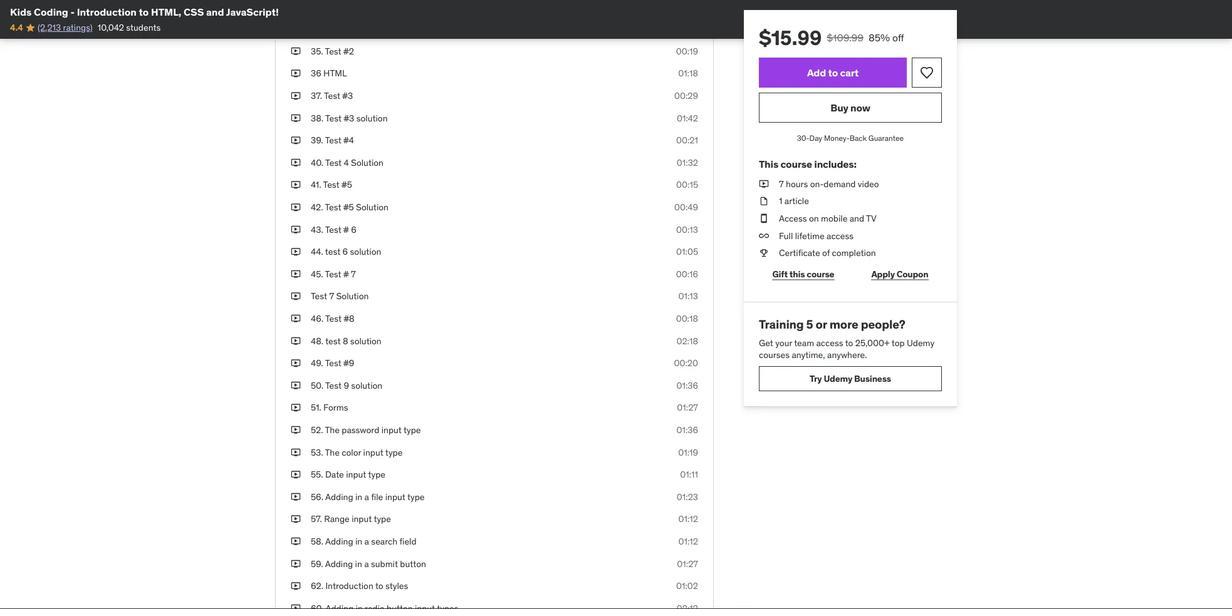 Task type: locate. For each thing, give the bounding box(es) containing it.
course
[[781, 158, 812, 171], [807, 269, 834, 280]]

1 horizontal spatial udemy
[[907, 337, 935, 349]]

xsmall image for 39. test #4
[[291, 134, 301, 147]]

01:36 down 00:20
[[677, 380, 698, 391]]

input right color in the left of the page
[[363, 447, 383, 458]]

anywhere.
[[827, 350, 867, 361]]

1 vertical spatial adding
[[325, 536, 353, 548]]

in left file in the bottom left of the page
[[355, 492, 362, 503]]

apply coupon
[[871, 269, 929, 280]]

in down 57. range input type
[[355, 536, 362, 548]]

7 up 46. test #8
[[329, 291, 334, 302]]

2 01:27 from the top
[[677, 559, 698, 570]]

solution up #8
[[336, 291, 369, 302]]

and left tv
[[850, 213, 864, 224]]

44.
[[311, 246, 323, 258]]

1 vertical spatial course
[[807, 269, 834, 280]]

1 horizontal spatial 6
[[351, 224, 356, 235]]

xsmall image left '35.'
[[291, 45, 301, 57]]

7 down 44. test 6 solution
[[351, 269, 356, 280]]

0 vertical spatial #
[[344, 224, 349, 235]]

xsmall image left the test 7 solution
[[291, 291, 301, 303]]

44. test 6 solution
[[311, 246, 381, 258]]

1 vertical spatial and
[[850, 213, 864, 224]]

on-
[[810, 178, 824, 190]]

30-
[[797, 133, 810, 143]]

test right 38.
[[325, 112, 342, 124]]

the for 53.
[[325, 447, 340, 458]]

a left submit
[[364, 559, 369, 570]]

56. adding in a file input type
[[311, 492, 425, 503]]

1 vertical spatial 6
[[343, 246, 348, 258]]

test
[[325, 45, 341, 57], [324, 90, 340, 101], [325, 112, 342, 124], [325, 135, 341, 146], [325, 157, 342, 168], [323, 179, 339, 191], [325, 202, 341, 213], [325, 224, 341, 235], [325, 269, 341, 280], [311, 291, 327, 302], [325, 313, 342, 324], [325, 358, 341, 369], [325, 380, 342, 391]]

udemy
[[907, 337, 935, 349], [824, 373, 852, 385]]

2 vertical spatial 7
[[329, 291, 334, 302]]

udemy right try on the bottom right of the page
[[824, 373, 852, 385]]

01:12 for 58. adding in a search field
[[678, 536, 698, 548]]

#3 for 38.
[[344, 112, 354, 124]]

to left cart
[[828, 66, 838, 79]]

2 horizontal spatial 7
[[779, 178, 784, 190]]

in for submit
[[355, 559, 362, 570]]

solution
[[356, 112, 388, 124], [350, 246, 381, 258], [350, 336, 382, 347], [351, 380, 382, 391]]

solution for 40. test 4 solution
[[351, 157, 384, 168]]

#3 up '#4'
[[344, 112, 354, 124]]

to inside the training 5 or more people? get your team access to 25,000+ top udemy courses anytime, anywhere.
[[845, 337, 853, 349]]

of
[[822, 247, 830, 259]]

0 vertical spatial 7
[[779, 178, 784, 190]]

xsmall image for 55. date input type
[[291, 469, 301, 481]]

type
[[404, 425, 421, 436], [385, 447, 403, 458], [368, 469, 385, 481], [407, 492, 425, 503], [374, 514, 391, 525]]

58. adding in a search field
[[311, 536, 417, 548]]

adding right 59.
[[325, 559, 353, 570]]

test left 8
[[325, 336, 341, 347]]

course up hours
[[781, 158, 812, 171]]

in for search
[[355, 536, 362, 548]]

color
[[342, 447, 361, 458]]

to up students
[[139, 5, 149, 18]]

# down 44. test 6 solution
[[343, 269, 349, 280]]

xsmall image for 42. test #5 solution
[[291, 201, 301, 214]]

type down 52. the password input type
[[385, 447, 403, 458]]

solution up 40. test 4 solution
[[356, 112, 388, 124]]

xsmall image left 51.
[[291, 402, 301, 414]]

test left #8
[[325, 313, 342, 324]]

xsmall image left 48.
[[291, 335, 301, 347]]

lifetime
[[795, 230, 825, 241]]

51.
[[311, 402, 321, 414]]

1 a from the top
[[364, 492, 369, 503]]

46.
[[311, 313, 323, 324]]

0 vertical spatial test
[[325, 246, 340, 258]]

1 01:36 from the top
[[677, 380, 698, 391]]

2 the from the top
[[325, 447, 340, 458]]

buy now
[[831, 101, 870, 114]]

css
[[184, 5, 204, 18]]

0 horizontal spatial 6
[[343, 246, 348, 258]]

test
[[325, 246, 340, 258], [325, 336, 341, 347]]

xsmall image for 45. test # 7
[[291, 268, 301, 281]]

introduction up 10,042
[[77, 5, 137, 18]]

the right 52. at the left bottom of page
[[325, 425, 340, 436]]

xsmall image
[[291, 67, 301, 80], [291, 134, 301, 147], [759, 195, 769, 208], [291, 224, 301, 236], [759, 230, 769, 242], [291, 246, 301, 258], [759, 247, 769, 259], [291, 268, 301, 281], [291, 313, 301, 325], [291, 380, 301, 392], [291, 424, 301, 437], [291, 491, 301, 504], [291, 514, 301, 526], [291, 536, 301, 548], [291, 558, 301, 571], [291, 581, 301, 593], [291, 603, 301, 610]]

00:20
[[674, 358, 698, 369]]

01:27
[[677, 402, 698, 414], [677, 559, 698, 570]]

40. test 4 solution
[[311, 157, 384, 168]]

test right 45.
[[325, 269, 341, 280]]

access down or
[[816, 337, 843, 349]]

test right 44.
[[325, 246, 340, 258]]

0 vertical spatial 6
[[351, 224, 356, 235]]

6 down the '43. test # 6'
[[343, 246, 348, 258]]

50. test 9 solution
[[311, 380, 382, 391]]

85%
[[869, 31, 890, 44]]

0 vertical spatial a
[[364, 492, 369, 503]]

type up file in the bottom left of the page
[[368, 469, 385, 481]]

solution right 4
[[351, 157, 384, 168]]

2 vertical spatial a
[[364, 559, 369, 570]]

adding right 56.
[[325, 492, 353, 503]]

00:16
[[676, 269, 698, 280]]

2 vertical spatial adding
[[325, 559, 353, 570]]

9
[[344, 380, 349, 391]]

xsmall image left "53."
[[291, 447, 301, 459]]

0 vertical spatial #3
[[342, 90, 353, 101]]

to left "styles"
[[375, 581, 383, 592]]

introduction
[[77, 5, 137, 18], [326, 581, 373, 592]]

introduction down 59. adding in a submit button
[[326, 581, 373, 592]]

button
[[400, 559, 426, 570]]

0 horizontal spatial introduction
[[77, 5, 137, 18]]

0 vertical spatial 01:27
[[677, 402, 698, 414]]

8
[[343, 336, 348, 347]]

0 vertical spatial in
[[355, 492, 362, 503]]

3 in from the top
[[355, 559, 362, 570]]

test for 45.
[[325, 269, 341, 280]]

6 down the '42. test #5 solution'
[[351, 224, 356, 235]]

test for 37.
[[324, 90, 340, 101]]

2 a from the top
[[365, 536, 369, 548]]

#
[[344, 224, 349, 235], [343, 269, 349, 280]]

(2,213
[[38, 22, 61, 33]]

51. forms
[[311, 402, 348, 414]]

0 vertical spatial udemy
[[907, 337, 935, 349]]

0 vertical spatial solution
[[351, 157, 384, 168]]

1 vertical spatial udemy
[[824, 373, 852, 385]]

xsmall image for 49. test #9
[[291, 357, 301, 370]]

xsmall image left 40.
[[291, 157, 301, 169]]

guarantee
[[869, 133, 904, 143]]

a left the search
[[365, 536, 369, 548]]

3 a from the top
[[364, 559, 369, 570]]

53.
[[311, 447, 323, 458]]

#5 up the '43. test # 6'
[[343, 202, 354, 213]]

solution for 38. test #3 solution
[[356, 112, 388, 124]]

solution right 8
[[350, 336, 382, 347]]

1 vertical spatial introduction
[[326, 581, 373, 592]]

01:02
[[676, 581, 698, 592]]

in up 62. introduction to styles
[[355, 559, 362, 570]]

adding for 56.
[[325, 492, 353, 503]]

0 vertical spatial #5
[[342, 179, 352, 191]]

39.
[[311, 135, 323, 146]]

1 vertical spatial solution
[[356, 202, 389, 213]]

adding right 58.
[[325, 536, 353, 548]]

35. test #2
[[311, 45, 354, 57]]

a for submit
[[364, 559, 369, 570]]

7 left hours
[[779, 178, 784, 190]]

0 horizontal spatial udemy
[[824, 373, 852, 385]]

1 vertical spatial #3
[[344, 112, 354, 124]]

50.
[[311, 380, 323, 391]]

1 01:12 from the top
[[678, 514, 698, 525]]

udemy right top
[[907, 337, 935, 349]]

test right 41.
[[323, 179, 339, 191]]

xsmall image for 43. test # 6
[[291, 224, 301, 236]]

01:13
[[678, 291, 698, 302]]

test left "#2"
[[325, 45, 341, 57]]

test left #9
[[325, 358, 341, 369]]

00:49
[[674, 202, 698, 213]]

test left 4
[[325, 157, 342, 168]]

1 vertical spatial 01:12
[[678, 536, 698, 548]]

43. test # 6
[[311, 224, 356, 235]]

4
[[344, 157, 349, 168]]

0 vertical spatial course
[[781, 158, 812, 171]]

xsmall image left 38.
[[291, 112, 301, 124]]

the right "53."
[[325, 447, 340, 458]]

45. test # 7
[[311, 269, 356, 280]]

1 vertical spatial #
[[343, 269, 349, 280]]

solution for 42. test #5 solution
[[356, 202, 389, 213]]

0 vertical spatial adding
[[325, 492, 353, 503]]

0 vertical spatial access
[[827, 230, 854, 241]]

xsmall image down this
[[759, 178, 769, 190]]

0 vertical spatial 01:12
[[678, 514, 698, 525]]

article
[[785, 196, 809, 207]]

and right css
[[206, 5, 224, 18]]

access down the mobile
[[827, 230, 854, 241]]

course down of
[[807, 269, 834, 280]]

46. test #8
[[311, 313, 355, 324]]

01:27 up 01:19 in the right of the page
[[677, 402, 698, 414]]

solution down the '43. test # 6'
[[350, 246, 381, 258]]

xsmall image for 62. introduction to styles
[[291, 581, 301, 593]]

search
[[371, 536, 397, 548]]

add to cart
[[807, 66, 859, 79]]

2 vertical spatial in
[[355, 559, 362, 570]]

2 01:12 from the top
[[678, 536, 698, 548]]

test right 43.
[[325, 224, 341, 235]]

xsmall image left 49.
[[291, 357, 301, 370]]

your
[[775, 337, 792, 349]]

1 vertical spatial access
[[816, 337, 843, 349]]

input
[[381, 425, 402, 436], [363, 447, 383, 458], [346, 469, 366, 481], [385, 492, 405, 503], [352, 514, 372, 525]]

38. test #3 solution
[[311, 112, 388, 124]]

2 01:36 from the top
[[677, 425, 698, 436]]

xsmall image left 41.
[[291, 179, 301, 191]]

xsmall image left the 55.
[[291, 469, 301, 481]]

$15.99 $109.99 85% off
[[759, 25, 904, 50]]

1 vertical spatial #5
[[343, 202, 354, 213]]

1 vertical spatial 7
[[351, 269, 356, 280]]

#3 up 38. test #3 solution
[[342, 90, 353, 101]]

input right file in the bottom left of the page
[[385, 492, 405, 503]]

1 in from the top
[[355, 492, 362, 503]]

01:36 up 01:19 in the right of the page
[[677, 425, 698, 436]]

solution up the '43. test # 6'
[[356, 202, 389, 213]]

styles
[[385, 581, 408, 592]]

#5 down 40. test 4 solution
[[342, 179, 352, 191]]

39. test #4
[[311, 135, 354, 146]]

day
[[810, 133, 822, 143]]

test left 9
[[325, 380, 342, 391]]

1 vertical spatial test
[[325, 336, 341, 347]]

45.
[[311, 269, 323, 280]]

access
[[779, 213, 807, 224]]

xsmall image left 42.
[[291, 201, 301, 214]]

0 horizontal spatial and
[[206, 5, 224, 18]]

# up 44. test 6 solution
[[344, 224, 349, 235]]

test right 42.
[[325, 202, 341, 213]]

solution right 9
[[351, 380, 382, 391]]

a left file in the bottom left of the page
[[364, 492, 369, 503]]

1 vertical spatial 01:36
[[677, 425, 698, 436]]

test for 40.
[[325, 157, 342, 168]]

access
[[827, 230, 854, 241], [816, 337, 843, 349]]

6
[[351, 224, 356, 235], [343, 246, 348, 258]]

solution
[[351, 157, 384, 168], [356, 202, 389, 213], [336, 291, 369, 302]]

a
[[364, 492, 369, 503], [365, 536, 369, 548], [364, 559, 369, 570]]

1 vertical spatial 01:27
[[677, 559, 698, 570]]

1 vertical spatial a
[[365, 536, 369, 548]]

0 vertical spatial the
[[325, 425, 340, 436]]

to up anywhere.
[[845, 337, 853, 349]]

a for search
[[365, 536, 369, 548]]

00:13
[[676, 224, 698, 235]]

0 vertical spatial 01:36
[[677, 380, 698, 391]]

1 the from the top
[[325, 425, 340, 436]]

a for file
[[364, 492, 369, 503]]

the for 52.
[[325, 425, 340, 436]]

1 vertical spatial in
[[355, 536, 362, 548]]

try udemy business link
[[759, 367, 942, 392]]

test left '#4'
[[325, 135, 341, 146]]

or
[[816, 317, 827, 332]]

xsmall image for 57. range input type
[[291, 514, 301, 526]]

test right 37.
[[324, 90, 340, 101]]

try
[[810, 373, 822, 385]]

field
[[400, 536, 417, 548]]

xsmall image left 37.
[[291, 90, 301, 102]]

#5
[[342, 179, 352, 191], [343, 202, 354, 213]]

demand
[[824, 178, 856, 190]]

01:42
[[677, 112, 698, 124]]

62. introduction to styles
[[311, 581, 408, 592]]

1 vertical spatial the
[[325, 447, 340, 458]]

2 in from the top
[[355, 536, 362, 548]]

to inside button
[[828, 66, 838, 79]]

1 horizontal spatial introduction
[[326, 581, 373, 592]]

01:12 for 57. range input type
[[678, 514, 698, 525]]

01:27 up '01:02'
[[677, 559, 698, 570]]

xsmall image for 56. adding in a file input type
[[291, 491, 301, 504]]

xsmall image
[[291, 45, 301, 57], [291, 90, 301, 102], [291, 112, 301, 124], [291, 157, 301, 169], [759, 178, 769, 190], [291, 179, 301, 191], [291, 201, 301, 214], [759, 213, 769, 225], [291, 291, 301, 303], [291, 335, 301, 347], [291, 357, 301, 370], [291, 402, 301, 414], [291, 447, 301, 459], [291, 469, 301, 481]]

test for 46.
[[325, 313, 342, 324]]



Task type: vqa. For each thing, say whether or not it's contained in the screenshot.


Task type: describe. For each thing, give the bounding box(es) containing it.
input right password
[[381, 425, 402, 436]]

test for 49.
[[325, 358, 341, 369]]

1 horizontal spatial and
[[850, 213, 864, 224]]

41.
[[311, 179, 321, 191]]

adding for 58.
[[325, 536, 353, 548]]

video
[[858, 178, 879, 190]]

access on mobile and tv
[[779, 213, 877, 224]]

kids coding - introduction to html, css and javascript!
[[10, 5, 279, 18]]

this
[[790, 269, 805, 280]]

ratings)
[[63, 22, 93, 33]]

full lifetime access
[[779, 230, 854, 241]]

password
[[342, 425, 379, 436]]

$15.99
[[759, 25, 822, 50]]

59.
[[311, 559, 323, 570]]

43.
[[311, 224, 323, 235]]

01:19
[[678, 447, 698, 458]]

00:15
[[676, 179, 698, 191]]

test for 41.
[[323, 179, 339, 191]]

55. date input type
[[311, 469, 385, 481]]

xsmall image for 50. test 9 solution
[[291, 380, 301, 392]]

buy now button
[[759, 93, 942, 123]]

gift
[[772, 269, 788, 280]]

team
[[794, 337, 814, 349]]

62.
[[311, 581, 323, 592]]

solution for 48. test 8 solution
[[350, 336, 382, 347]]

courses
[[759, 350, 790, 361]]

48. test 8 solution
[[311, 336, 382, 347]]

adding for 59.
[[325, 559, 353, 570]]

solution for 50. test 9 solution
[[351, 380, 382, 391]]

xsmall image for 38. test #3 solution
[[291, 112, 301, 124]]

xsmall image for 44. test 6 solution
[[291, 246, 301, 258]]

solution for 44. test 6 solution
[[350, 246, 381, 258]]

xsmall image for 53. the color input type
[[291, 447, 301, 459]]

#5 for 42.
[[343, 202, 354, 213]]

test for 38.
[[325, 112, 342, 124]]

test for 39.
[[325, 135, 341, 146]]

7 hours on-demand video
[[779, 178, 879, 190]]

gift this course link
[[759, 262, 848, 287]]

money-
[[824, 133, 850, 143]]

0 vertical spatial introduction
[[77, 5, 137, 18]]

#5 for 41.
[[342, 179, 352, 191]]

00:18
[[676, 313, 698, 324]]

access inside the training 5 or more people? get your team access to 25,000+ top udemy courses anytime, anywhere.
[[816, 337, 843, 349]]

this course includes:
[[759, 158, 857, 171]]

test for 44.
[[325, 246, 340, 258]]

#3 for 37.
[[342, 90, 353, 101]]

now
[[851, 101, 870, 114]]

xsmall image for 51. forms
[[291, 402, 301, 414]]

xsmall image for 35. test #2
[[291, 45, 301, 57]]

53. the color input type
[[311, 447, 403, 458]]

02:18
[[677, 336, 698, 347]]

# for 6
[[344, 224, 349, 235]]

xsmall image for test 7 solution
[[291, 291, 301, 303]]

57.
[[311, 514, 322, 525]]

-
[[70, 5, 75, 18]]

in for file
[[355, 492, 362, 503]]

01:11
[[680, 469, 698, 481]]

test for 50.
[[325, 380, 342, 391]]

business
[[854, 373, 891, 385]]

type right file in the bottom left of the page
[[407, 492, 425, 503]]

30-day money-back guarantee
[[797, 133, 904, 143]]

this
[[759, 158, 778, 171]]

training 5 or more people? get your team access to 25,000+ top udemy courses anytime, anywhere.
[[759, 317, 935, 361]]

type right password
[[404, 425, 421, 436]]

udemy inside the training 5 or more people? get your team access to 25,000+ top udemy courses anytime, anywhere.
[[907, 337, 935, 349]]

test for 42.
[[325, 202, 341, 213]]

0 horizontal spatial 7
[[329, 291, 334, 302]]

kids
[[10, 5, 32, 18]]

full
[[779, 230, 793, 241]]

#2
[[343, 45, 354, 57]]

forms
[[323, 402, 348, 414]]

2 vertical spatial solution
[[336, 291, 369, 302]]

cart
[[840, 66, 859, 79]]

36
[[311, 68, 321, 79]]

submit
[[371, 559, 398, 570]]

10,042 students
[[98, 22, 161, 33]]

xsmall image for 58. adding in a search field
[[291, 536, 301, 548]]

top
[[892, 337, 905, 349]]

xsmall image for 41. test #5
[[291, 179, 301, 191]]

test up 46.
[[311, 291, 327, 302]]

range
[[324, 514, 350, 525]]

tv
[[866, 213, 877, 224]]

01:18
[[678, 68, 698, 79]]

00:29
[[674, 90, 698, 101]]

xsmall image for 46. test #8
[[291, 313, 301, 325]]

html
[[323, 68, 347, 79]]

test for 48.
[[325, 336, 341, 347]]

course inside gift this course link
[[807, 269, 834, 280]]

1 01:27 from the top
[[677, 402, 698, 414]]

gift this course
[[772, 269, 834, 280]]

49.
[[311, 358, 323, 369]]

input up 58. adding in a search field
[[352, 514, 372, 525]]

1 article
[[779, 196, 809, 207]]

certificate
[[779, 247, 820, 259]]

01:23
[[677, 492, 698, 503]]

udemy inside try udemy business link
[[824, 373, 852, 385]]

xsmall image for 37. test #3
[[291, 90, 301, 102]]

more
[[830, 317, 858, 332]]

test for 43.
[[325, 224, 341, 235]]

57. range input type
[[311, 514, 391, 525]]

38.
[[311, 112, 323, 124]]

xsmall image left access
[[759, 213, 769, 225]]

xsmall image for 36 html
[[291, 67, 301, 80]]

off
[[892, 31, 904, 44]]

apply coupon button
[[858, 262, 942, 287]]

type up the search
[[374, 514, 391, 525]]

javascript!
[[226, 5, 279, 18]]

xsmall image for 52. the password input type
[[291, 424, 301, 437]]

wishlist image
[[919, 65, 934, 80]]

#4
[[343, 135, 354, 146]]

36 html
[[311, 68, 347, 79]]

test 7 solution
[[311, 291, 369, 302]]

$109.99
[[827, 31, 864, 44]]

certificate of completion
[[779, 247, 876, 259]]

people?
[[861, 317, 905, 332]]

xsmall image for 59. adding in a submit button
[[291, 558, 301, 571]]

40.
[[311, 157, 323, 168]]

on
[[809, 213, 819, 224]]

coding
[[34, 5, 68, 18]]

xsmall image for 48. test 8 solution
[[291, 335, 301, 347]]

input right date
[[346, 469, 366, 481]]

58.
[[311, 536, 323, 548]]

test for 35.
[[325, 45, 341, 57]]

0 vertical spatial and
[[206, 5, 224, 18]]

get
[[759, 337, 773, 349]]

37.
[[311, 90, 322, 101]]

xsmall image for 40. test 4 solution
[[291, 157, 301, 169]]

01:32
[[677, 157, 698, 168]]

52. the password input type
[[311, 425, 421, 436]]

1 horizontal spatial 7
[[351, 269, 356, 280]]

coupon
[[897, 269, 929, 280]]

42.
[[311, 202, 323, 213]]

# for 7
[[343, 269, 349, 280]]



